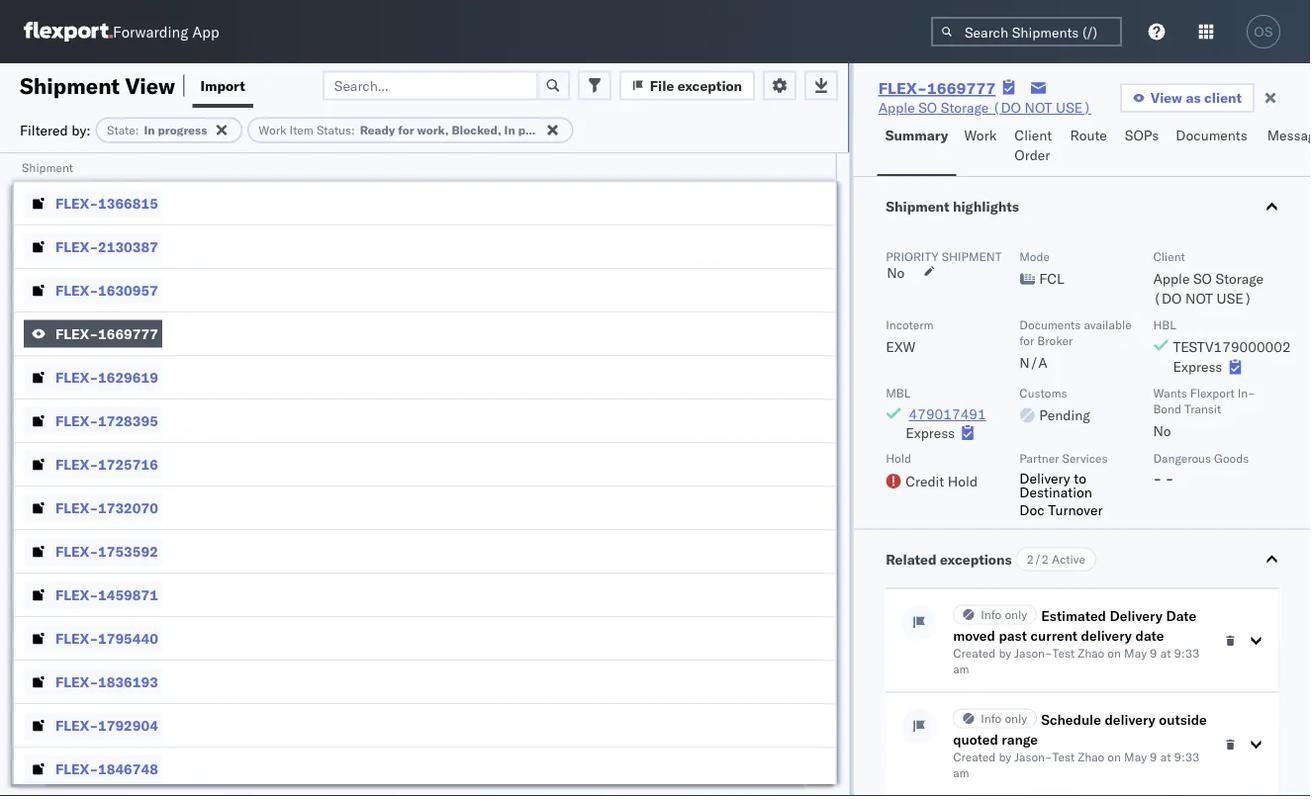 Task type: vqa. For each thing, say whether or not it's contained in the screenshot.
for
yes



Task type: locate. For each thing, give the bounding box(es) containing it.
0 horizontal spatial apple
[[879, 99, 915, 116]]

1 vertical spatial so
[[1193, 270, 1212, 288]]

created down moved
[[953, 646, 996, 661]]

flex-1792904
[[55, 717, 158, 735]]

for left work,
[[398, 123, 414, 138]]

summary button
[[878, 118, 957, 176]]

1 vertical spatial jason-
[[1015, 750, 1052, 765]]

messag button
[[1260, 118, 1311, 176]]

9:33 down the "date"
[[1174, 646, 1200, 661]]

info for moved
[[981, 608, 1002, 623]]

express down "479017491"
[[906, 424, 955, 442]]

1 horizontal spatial apple
[[1153, 270, 1190, 288]]

express up flexport
[[1173, 358, 1223, 376]]

flex- down flex-1732070 button
[[55, 543, 98, 560]]

flexport. image
[[24, 22, 113, 42]]

flex-1459871 button
[[24, 582, 162, 609]]

client inside 'button'
[[1015, 127, 1052, 144]]

0 horizontal spatial in
[[144, 123, 155, 138]]

shipment down filtered
[[22, 160, 73, 175]]

work left item
[[259, 123, 287, 138]]

0 vertical spatial express
[[1173, 358, 1223, 376]]

in right blocked,
[[505, 123, 516, 138]]

1 horizontal spatial express
[[1173, 358, 1223, 376]]

flex- down flex-1630957 button
[[55, 325, 98, 343]]

1 vertical spatial (do
[[1153, 290, 1182, 307]]

9 down date
[[1150, 646, 1157, 661]]

Search... text field
[[323, 71, 538, 100]]

on for delivery
[[1108, 646, 1121, 661]]

1 test from the top
[[1052, 646, 1075, 661]]

shipment up by:
[[20, 72, 120, 99]]

1 vertical spatial only
[[1005, 712, 1027, 727]]

flex- for flex-2130387 button
[[55, 238, 98, 255]]

1 horizontal spatial storage
[[1216, 270, 1264, 288]]

bond
[[1153, 401, 1182, 416]]

0 vertical spatial created by jason-test zhao on may 9 at 9:33 am
[[953, 646, 1200, 677]]

flex- down flex-1725716 button
[[55, 499, 98, 517]]

flex- for flex-1792904 "button"
[[55, 717, 98, 735]]

1 vertical spatial 9
[[1150, 750, 1157, 765]]

hold up credit
[[886, 451, 911, 466]]

shipment up priority
[[886, 198, 949, 215]]

zhao down estimated delivery date moved past current delivery date
[[1078, 646, 1105, 661]]

progress
[[158, 123, 207, 138], [518, 123, 568, 138]]

info up quoted
[[981, 712, 1002, 727]]

1753592
[[98, 543, 158, 560]]

2 9 from the top
[[1150, 750, 1157, 765]]

at
[[1160, 646, 1171, 661], [1160, 750, 1171, 765]]

flex-1753592 button
[[24, 538, 162, 566]]

1 9:33 from the top
[[1174, 646, 1200, 661]]

flex- inside flex-2130387 button
[[55, 238, 98, 255]]

0 horizontal spatial no
[[887, 264, 905, 282]]

2 info from the top
[[981, 712, 1002, 727]]

flex- inside flex-1795440 button
[[55, 630, 98, 647]]

2 created from the top
[[953, 750, 996, 765]]

1 horizontal spatial (do
[[1153, 290, 1182, 307]]

apple so storage (do not use) link
[[879, 98, 1092, 118]]

on down estimated delivery date moved past current delivery date
[[1108, 646, 1121, 661]]

0 horizontal spatial use)
[[1056, 99, 1092, 116]]

1792904
[[98, 717, 158, 735]]

am
[[953, 662, 969, 677], [953, 766, 969, 781]]

jason- down past
[[1015, 646, 1052, 661]]

1795440
[[98, 630, 158, 647]]

zhao down schedule delivery outside quoted range
[[1078, 750, 1105, 765]]

1 vertical spatial no
[[1153, 423, 1171, 440]]

1 jason- from the top
[[1015, 646, 1052, 661]]

am for moved
[[953, 662, 969, 677]]

by down "range"
[[999, 750, 1012, 765]]

0 vertical spatial hold
[[886, 451, 911, 466]]

exw
[[886, 339, 916, 356]]

view up state : in progress
[[125, 72, 175, 99]]

view inside 'view as client' button
[[1151, 89, 1183, 106]]

1 vertical spatial at
[[1160, 750, 1171, 765]]

2 am from the top
[[953, 766, 969, 781]]

1 vertical spatial for
[[1019, 333, 1034, 348]]

0 vertical spatial only
[[1005, 608, 1027, 623]]

info only up "range"
[[981, 712, 1027, 727]]

progress right blocked,
[[518, 123, 568, 138]]

0 vertical spatial documents
[[1176, 127, 1248, 144]]

client for order
[[1015, 127, 1052, 144]]

flex- down flex-1728395 button
[[55, 456, 98, 473]]

use) up 'route'
[[1056, 99, 1092, 116]]

1 vertical spatial on
[[1108, 750, 1121, 765]]

on for delivery
[[1108, 750, 1121, 765]]

-
[[1153, 470, 1162, 487], [1165, 470, 1174, 487]]

: right by:
[[135, 123, 139, 138]]

only for past
[[1005, 608, 1027, 623]]

filtered
[[20, 121, 68, 139]]

client up hbl
[[1153, 249, 1185, 264]]

turnover
[[1048, 501, 1103, 519]]

0 horizontal spatial 1669777
[[98, 325, 158, 343]]

client inside client apple so storage (do not use) incoterm exw
[[1153, 249, 1185, 264]]

flex-1725716
[[55, 456, 158, 473]]

0 horizontal spatial flex-1669777
[[55, 325, 158, 343]]

messag
[[1268, 127, 1311, 144]]

flex-
[[879, 78, 928, 98], [55, 195, 98, 212], [55, 238, 98, 255], [55, 282, 98, 299], [55, 325, 98, 343], [55, 369, 98, 386], [55, 412, 98, 430], [55, 456, 98, 473], [55, 499, 98, 517], [55, 543, 98, 560], [55, 587, 98, 604], [55, 630, 98, 647], [55, 674, 98, 691], [55, 717, 98, 735], [55, 761, 98, 778]]

shipment for shipment view
[[20, 72, 120, 99]]

documents down 'client'
[[1176, 127, 1248, 144]]

1 only from the top
[[1005, 608, 1027, 623]]

1 horizontal spatial delivery
[[1110, 607, 1163, 625]]

use) up testv179000002
[[1217, 290, 1252, 307]]

0 vertical spatial zhao
[[1078, 646, 1105, 661]]

flex-1836193 button
[[24, 669, 162, 696]]

flex-1669777 inside button
[[55, 325, 158, 343]]

2 zhao from the top
[[1078, 750, 1105, 765]]

by for past
[[999, 646, 1012, 661]]

may for delivery
[[1124, 750, 1147, 765]]

only up past
[[1005, 608, 1027, 623]]

0 vertical spatial not
[[1025, 99, 1053, 116]]

by for range
[[999, 750, 1012, 765]]

sops
[[1126, 127, 1160, 144]]

documents inside documents available for broker n/a
[[1019, 317, 1081, 332]]

9
[[1150, 646, 1157, 661], [1150, 750, 1157, 765]]

info only for past
[[981, 608, 1027, 623]]

0 horizontal spatial storage
[[941, 99, 989, 116]]

for up 'n/a'
[[1019, 333, 1034, 348]]

flex-1795440 button
[[24, 625, 162, 653]]

flex-1669777 up the summary
[[879, 78, 996, 98]]

documents up broker
[[1019, 317, 1081, 332]]

0 horizontal spatial -
[[1153, 470, 1162, 487]]

1 vertical spatial zhao
[[1078, 750, 1105, 765]]

jason- down "range"
[[1015, 750, 1052, 765]]

0 vertical spatial created
[[953, 646, 996, 661]]

1 vertical spatial flex-1669777
[[55, 325, 158, 343]]

2 test from the top
[[1052, 750, 1075, 765]]

created by jason-test zhao on may 9 at 9:33 am down schedule delivery outside quoted range
[[953, 750, 1200, 781]]

479017491 button
[[906, 406, 990, 423]]

0 horizontal spatial :
[[135, 123, 139, 138]]

destination
[[1019, 484, 1092, 501]]

1 vertical spatial created
[[953, 750, 996, 765]]

flex- down flex-1366815 button
[[55, 238, 98, 255]]

for inside documents available for broker n/a
[[1019, 333, 1034, 348]]

1 vertical spatial shipment
[[22, 160, 73, 175]]

9:33 down 'outside'
[[1174, 750, 1200, 765]]

0 vertical spatial jason-
[[1015, 646, 1052, 661]]

test down current
[[1052, 646, 1075, 661]]

doc
[[1019, 501, 1045, 519]]

1 info only from the top
[[981, 608, 1027, 623]]

info only up past
[[981, 608, 1027, 623]]

only up "range"
[[1005, 712, 1027, 727]]

not up testv179000002
[[1186, 290, 1213, 307]]

flex- inside flex-1836193 button
[[55, 674, 98, 691]]

flex- inside flex-1732070 button
[[55, 499, 98, 517]]

9 down schedule delivery outside quoted range
[[1150, 750, 1157, 765]]

active
[[1052, 552, 1085, 567]]

flex-1725716 button
[[24, 451, 162, 479]]

1 at from the top
[[1160, 646, 1171, 661]]

flex- inside flex-1630957 button
[[55, 282, 98, 299]]

on down schedule delivery outside quoted range
[[1108, 750, 1121, 765]]

9:33 for estimated delivery date moved past current delivery date
[[1174, 646, 1200, 661]]

Search Shipments (/) text field
[[932, 17, 1123, 47]]

0 horizontal spatial documents
[[1019, 317, 1081, 332]]

documents inside button
[[1176, 127, 1248, 144]]

flex-1629619
[[55, 369, 158, 386]]

0 vertical spatial on
[[1108, 646, 1121, 661]]

1 info from the top
[[981, 608, 1002, 623]]

1 vertical spatial am
[[953, 766, 969, 781]]

mode
[[1019, 249, 1050, 264]]

2 at from the top
[[1160, 750, 1171, 765]]

no down bond
[[1153, 423, 1171, 440]]

flex-1728395 button
[[24, 407, 162, 435]]

2/2 active
[[1027, 552, 1085, 567]]

storage inside client apple so storage (do not use) incoterm exw
[[1216, 270, 1264, 288]]

jason- for past
[[1015, 646, 1052, 661]]

created by jason-test zhao on may 9 at 9:33 am
[[953, 646, 1200, 677], [953, 750, 1200, 781]]

1 by from the top
[[999, 646, 1012, 661]]

0 horizontal spatial for
[[398, 123, 414, 138]]

flex- down flex-1795440 button
[[55, 674, 98, 691]]

0 horizontal spatial client
[[1015, 127, 1052, 144]]

delivery up date
[[1110, 607, 1163, 625]]

0 vertical spatial shipment
[[20, 72, 120, 99]]

delivery left 'outside'
[[1105, 711, 1156, 729]]

flex- down flex-1629619 button
[[55, 412, 98, 430]]

2 by from the top
[[999, 750, 1012, 765]]

documents for documents
[[1176, 127, 1248, 144]]

view as client
[[1151, 89, 1242, 106]]

2 may from the top
[[1124, 750, 1147, 765]]

file exception button
[[620, 71, 756, 100], [620, 71, 756, 100]]

may down schedule delivery outside quoted range
[[1124, 750, 1147, 765]]

0 vertical spatial at
[[1160, 646, 1171, 661]]

may down date
[[1124, 646, 1147, 661]]

(do up hbl
[[1153, 290, 1182, 307]]

0 horizontal spatial work
[[259, 123, 287, 138]]

0 vertical spatial am
[[953, 662, 969, 677]]

documents for documents available for broker n/a
[[1019, 317, 1081, 332]]

0 vertical spatial client
[[1015, 127, 1052, 144]]

shipment inside button
[[22, 160, 73, 175]]

info up moved
[[981, 608, 1002, 623]]

0 horizontal spatial so
[[919, 99, 938, 116]]

zhao for schedule
[[1078, 750, 1105, 765]]

in-
[[1238, 386, 1256, 400]]

1 vertical spatial 9:33
[[1174, 750, 1200, 765]]

1 vertical spatial info
[[981, 712, 1002, 727]]

0 vertical spatial info only
[[981, 608, 1027, 623]]

only
[[1005, 608, 1027, 623], [1005, 712, 1027, 727]]

0 vertical spatial so
[[919, 99, 938, 116]]

view left as
[[1151, 89, 1183, 106]]

flex- inside flex-1753592 button
[[55, 543, 98, 560]]

flex- for flex-1795440 button
[[55, 630, 98, 647]]

flex- inside flex-1459871 button
[[55, 587, 98, 604]]

import
[[200, 77, 245, 94]]

(do
[[993, 99, 1022, 116], [1153, 290, 1182, 307]]

forwarding app link
[[24, 22, 219, 42]]

flex- up flex-2130387 button
[[55, 195, 98, 212]]

1 : from the left
[[135, 123, 139, 138]]

1 on from the top
[[1108, 646, 1121, 661]]

2 on from the top
[[1108, 750, 1121, 765]]

9 for delivery
[[1150, 750, 1157, 765]]

0 vertical spatial no
[[887, 264, 905, 282]]

not up client order
[[1025, 99, 1053, 116]]

apple up hbl
[[1153, 270, 1190, 288]]

not
[[1025, 99, 1053, 116], [1186, 290, 1213, 307]]

1 horizontal spatial in
[[505, 123, 516, 138]]

flex- down flex-1836193 button
[[55, 717, 98, 735]]

sops button
[[1118, 118, 1169, 176]]

2 info only from the top
[[981, 712, 1027, 727]]

1 vertical spatial hold
[[948, 473, 978, 490]]

0 vertical spatial by
[[999, 646, 1012, 661]]

2 jason- from the top
[[1015, 750, 1052, 765]]

delivery down partner at the right bottom of the page
[[1019, 470, 1070, 487]]

created by jason-test zhao on may 9 at 9:33 am down current
[[953, 646, 1200, 677]]

1836193
[[98, 674, 158, 691]]

delivery
[[1019, 470, 1070, 487], [1110, 607, 1163, 625]]

1669777 up 1629619
[[98, 325, 158, 343]]

work down the apple so storage (do not use) link
[[965, 127, 997, 144]]

1 horizontal spatial no
[[1153, 423, 1171, 440]]

1 horizontal spatial view
[[1151, 89, 1183, 106]]

work inside button
[[965, 127, 997, 144]]

flex- inside 'flex-1846748' button
[[55, 761, 98, 778]]

so up testv179000002
[[1193, 270, 1212, 288]]

created down quoted
[[953, 750, 996, 765]]

no down priority
[[887, 264, 905, 282]]

pending
[[1039, 407, 1090, 424]]

test for past
[[1052, 646, 1075, 661]]

storage down flex-1669777 link
[[941, 99, 989, 116]]

delivery inside estimated delivery date moved past current delivery date
[[1081, 627, 1132, 645]]

1 horizontal spatial use)
[[1217, 290, 1252, 307]]

am down quoted
[[953, 766, 969, 781]]

no
[[887, 264, 905, 282], [1153, 423, 1171, 440]]

2 created by jason-test zhao on may 9 at 9:33 am from the top
[[953, 750, 1200, 781]]

shipment
[[20, 72, 120, 99], [22, 160, 73, 175], [886, 198, 949, 215]]

so
[[919, 99, 938, 116], [1193, 270, 1212, 288]]

479017491
[[909, 406, 986, 423]]

date
[[1136, 627, 1164, 645]]

1 horizontal spatial for
[[1019, 333, 1034, 348]]

schedule
[[1041, 711, 1101, 729]]

1 horizontal spatial progress
[[518, 123, 568, 138]]

1 horizontal spatial so
[[1193, 270, 1212, 288]]

flex-1630957 button
[[24, 277, 162, 304]]

flex- inside flex-1366815 button
[[55, 195, 98, 212]]

1 vertical spatial use)
[[1217, 290, 1252, 307]]

flex- for 'flex-1846748' button
[[55, 761, 98, 778]]

work for work item status : ready for work, blocked, in progress
[[259, 123, 287, 138]]

zhao
[[1078, 646, 1105, 661], [1078, 750, 1105, 765]]

flex- inside flex-1629619 button
[[55, 369, 98, 386]]

1 vertical spatial storage
[[1216, 270, 1264, 288]]

by down past
[[999, 646, 1012, 661]]

0 vertical spatial delivery
[[1019, 470, 1070, 487]]

at for date
[[1160, 646, 1171, 661]]

1 progress from the left
[[158, 123, 207, 138]]

flex- inside flex-1792904 "button"
[[55, 717, 98, 735]]

1669777 up the apple so storage (do not use) on the right top of the page
[[928, 78, 996, 98]]

2 vertical spatial shipment
[[886, 198, 949, 215]]

shipment highlights button
[[854, 177, 1311, 237]]

1 horizontal spatial -
[[1165, 470, 1174, 487]]

flex-1366815
[[55, 195, 158, 212]]

0 vertical spatial flex-1669777
[[879, 78, 996, 98]]

(do up client order
[[993, 99, 1022, 116]]

so down flex-1669777 link
[[919, 99, 938, 116]]

use)
[[1056, 99, 1092, 116], [1217, 290, 1252, 307]]

flex- inside flex-1725716 button
[[55, 456, 98, 473]]

1 vertical spatial delivery
[[1105, 711, 1156, 729]]

9:33 for schedule delivery outside quoted range
[[1174, 750, 1200, 765]]

: left ready on the top of page
[[351, 123, 355, 138]]

work
[[259, 123, 287, 138], [965, 127, 997, 144]]

0 vertical spatial may
[[1124, 646, 1147, 661]]

hold right credit
[[948, 473, 978, 490]]

1 may from the top
[[1124, 646, 1147, 661]]

progress down import button
[[158, 123, 207, 138]]

1 vertical spatial info only
[[981, 712, 1027, 727]]

1 vertical spatial may
[[1124, 750, 1147, 765]]

1 created by jason-test zhao on may 9 at 9:33 am from the top
[[953, 646, 1200, 677]]

flex- inside flex-1728395 button
[[55, 412, 98, 430]]

at down 'outside'
[[1160, 750, 1171, 765]]

flex- down flex-1753592 button
[[55, 587, 98, 604]]

0 vertical spatial apple
[[879, 99, 915, 116]]

flex-1669777 up the flex-1629619
[[55, 325, 158, 343]]

shipment inside button
[[886, 198, 949, 215]]

jason-
[[1015, 646, 1052, 661], [1015, 750, 1052, 765]]

1 vertical spatial express
[[906, 424, 955, 442]]

1 vertical spatial test
[[1052, 750, 1075, 765]]

0 horizontal spatial delivery
[[1019, 470, 1070, 487]]

1 horizontal spatial documents
[[1176, 127, 1248, 144]]

1 created from the top
[[953, 646, 996, 661]]

test
[[1052, 646, 1075, 661], [1052, 750, 1075, 765]]

1 horizontal spatial 1669777
[[928, 78, 996, 98]]

am down moved
[[953, 662, 969, 677]]

storage
[[941, 99, 989, 116], [1216, 270, 1264, 288]]

flex- down flex-1459871 button
[[55, 630, 98, 647]]

1 vertical spatial delivery
[[1110, 607, 1163, 625]]

flex-1732070
[[55, 499, 158, 517]]

forwarding
[[113, 22, 188, 41]]

1 zhao from the top
[[1078, 646, 1105, 661]]

1 am from the top
[[953, 662, 969, 677]]

shipment for shipment
[[22, 160, 73, 175]]

flex- down flex-2130387 button
[[55, 282, 98, 299]]

1 vertical spatial not
[[1186, 290, 1213, 307]]

1 vertical spatial created by jason-test zhao on may 9 at 9:33 am
[[953, 750, 1200, 781]]

2 only from the top
[[1005, 712, 1027, 727]]

0 vertical spatial delivery
[[1081, 627, 1132, 645]]

(do inside client apple so storage (do not use) incoterm exw
[[1153, 290, 1182, 307]]

1 vertical spatial 1669777
[[98, 325, 158, 343]]

1 vertical spatial apple
[[1153, 270, 1190, 288]]

1 horizontal spatial work
[[965, 127, 997, 144]]

2 : from the left
[[351, 123, 355, 138]]

0 horizontal spatial progress
[[158, 123, 207, 138]]

2 9:33 from the top
[[1174, 750, 1200, 765]]

flex- inside flex-1669777 button
[[55, 325, 98, 343]]

jason- for range
[[1015, 750, 1052, 765]]

1 9 from the top
[[1150, 646, 1157, 661]]

0 vertical spatial test
[[1052, 646, 1075, 661]]

at down date
[[1160, 646, 1171, 661]]

by:
[[72, 121, 91, 139]]

2 in from the left
[[505, 123, 516, 138]]

apple up the summary
[[879, 99, 915, 116]]

0 horizontal spatial (do
[[993, 99, 1022, 116]]

0 vertical spatial 9
[[1150, 646, 1157, 661]]

delivery down estimated
[[1081, 627, 1132, 645]]

info only
[[981, 608, 1027, 623], [981, 712, 1027, 727]]

info only for range
[[981, 712, 1027, 727]]

view
[[125, 72, 175, 99], [1151, 89, 1183, 106]]

created for quoted
[[953, 750, 996, 765]]

in right state
[[144, 123, 155, 138]]

shipment for shipment highlights
[[886, 198, 949, 215]]

1 vertical spatial client
[[1153, 249, 1185, 264]]

test down schedule delivery outside quoted range
[[1052, 750, 1075, 765]]

flex- down flex-1792904 "button"
[[55, 761, 98, 778]]

may for delivery
[[1124, 646, 1147, 661]]

0 vertical spatial info
[[981, 608, 1002, 623]]

1 vertical spatial documents
[[1019, 317, 1081, 332]]

0 vertical spatial for
[[398, 123, 414, 138]]

flex- down flex-1669777 button
[[55, 369, 98, 386]]

flex- up the summary
[[879, 78, 928, 98]]

client up order
[[1015, 127, 1052, 144]]

storage up testv179000002
[[1216, 270, 1264, 288]]

only for range
[[1005, 712, 1027, 727]]



Task type: describe. For each thing, give the bounding box(es) containing it.
apple so storage (do not use)
[[879, 99, 1092, 116]]

1 - from the left
[[1153, 470, 1162, 487]]

so inside client apple so storage (do not use) incoterm exw
[[1193, 270, 1212, 288]]

flex-1629619 button
[[24, 364, 162, 392]]

highlights
[[953, 198, 1019, 215]]

at for outside
[[1160, 750, 1171, 765]]

past
[[999, 627, 1027, 645]]

mbl
[[886, 386, 910, 400]]

flex-1846748 button
[[24, 756, 162, 784]]

app
[[192, 22, 219, 41]]

am for quoted
[[953, 766, 969, 781]]

client
[[1205, 89, 1242, 106]]

flex- for flex-1459871 button
[[55, 587, 98, 604]]

test for range
[[1052, 750, 1075, 765]]

0 horizontal spatial view
[[125, 72, 175, 99]]

partner services delivery to destination doc turnover
[[1019, 451, 1108, 519]]

broker
[[1037, 333, 1073, 348]]

1630957
[[98, 282, 158, 299]]

documents button
[[1169, 118, 1260, 176]]

flexport
[[1190, 386, 1235, 400]]

1 horizontal spatial flex-1669777
[[879, 78, 996, 98]]

related
[[886, 551, 937, 568]]

2 progress from the left
[[518, 123, 568, 138]]

flex-1846748
[[55, 761, 158, 778]]

0 horizontal spatial not
[[1025, 99, 1053, 116]]

flex-1669777 link
[[879, 78, 996, 98]]

estimated
[[1041, 607, 1106, 625]]

0 vertical spatial (do
[[993, 99, 1022, 116]]

item
[[290, 123, 314, 138]]

date
[[1166, 607, 1197, 625]]

1728395
[[98, 412, 158, 430]]

range
[[1002, 731, 1038, 748]]

use) inside client apple so storage (do not use) incoterm exw
[[1217, 290, 1252, 307]]

wants flexport in- bond transit no
[[1153, 386, 1256, 440]]

flex- for flex-1366815 button
[[55, 195, 98, 212]]

n/a
[[1019, 354, 1048, 372]]

created for moved
[[953, 646, 996, 661]]

os button
[[1241, 9, 1287, 54]]

route
[[1071, 127, 1108, 144]]

available
[[1084, 317, 1132, 332]]

delivery inside estimated delivery date moved past current delivery date
[[1110, 607, 1163, 625]]

flex-1795440
[[55, 630, 158, 647]]

1 in from the left
[[144, 123, 155, 138]]

created by jason-test zhao on may 9 at 9:33 am for estimated
[[953, 646, 1200, 677]]

0 vertical spatial storage
[[941, 99, 989, 116]]

created by jason-test zhao on may 9 at 9:33 am for schedule
[[953, 750, 1200, 781]]

flex-1792904 button
[[24, 712, 162, 740]]

priority
[[886, 249, 939, 264]]

2 - from the left
[[1165, 470, 1174, 487]]

0 vertical spatial use)
[[1056, 99, 1092, 116]]

os
[[1255, 24, 1274, 39]]

work for work
[[965, 127, 997, 144]]

client order button
[[1007, 118, 1063, 176]]

transit
[[1185, 401, 1221, 416]]

2/2
[[1027, 552, 1049, 567]]

no inside the "wants flexport in- bond transit no"
[[1153, 423, 1171, 440]]

state : in progress
[[107, 123, 207, 138]]

client order
[[1015, 127, 1052, 164]]

fcl
[[1039, 270, 1064, 288]]

dangerous goods - -
[[1153, 451, 1249, 487]]

delivery inside the partner services delivery to destination doc turnover
[[1019, 470, 1070, 487]]

schedule delivery outside quoted range
[[953, 711, 1207, 748]]

exceptions
[[940, 551, 1012, 568]]

exception
[[678, 77, 743, 94]]

services
[[1062, 451, 1108, 466]]

dangerous
[[1153, 451, 1211, 466]]

hbl
[[1153, 317, 1176, 332]]

incoterm
[[886, 317, 934, 332]]

goods
[[1214, 451, 1249, 466]]

1459871
[[98, 587, 158, 604]]

quoted
[[953, 731, 998, 748]]

flex- for flex-1725716 button
[[55, 456, 98, 473]]

wants
[[1153, 386, 1187, 400]]

flex-1630957
[[55, 282, 158, 299]]

blocked,
[[452, 123, 502, 138]]

shipment button
[[12, 155, 816, 175]]

filtered by:
[[20, 121, 91, 139]]

flex- for flex-1728395 button
[[55, 412, 98, 430]]

view as client button
[[1120, 83, 1255, 113]]

flex-2130387 button
[[24, 233, 162, 261]]

flex-1753592
[[55, 543, 158, 560]]

flex-1366815 button
[[24, 190, 162, 217]]

shipment
[[942, 249, 1002, 264]]

zhao for estimated
[[1078, 646, 1105, 661]]

flex-1836193
[[55, 674, 158, 691]]

not inside client apple so storage (do not use) incoterm exw
[[1186, 290, 1213, 307]]

2130387
[[98, 238, 158, 255]]

9 for delivery
[[1150, 646, 1157, 661]]

work button
[[957, 118, 1007, 176]]

forwarding app
[[113, 22, 219, 41]]

import button
[[193, 63, 253, 108]]

flex- for flex-1669777 button
[[55, 325, 98, 343]]

work item status : ready for work, blocked, in progress
[[259, 123, 568, 138]]

current
[[1031, 627, 1078, 645]]

moved
[[953, 627, 995, 645]]

0 vertical spatial 1669777
[[928, 78, 996, 98]]

flex- for flex-1629619 button
[[55, 369, 98, 386]]

order
[[1015, 147, 1051, 164]]

flex- for flex-1630957 button
[[55, 282, 98, 299]]

client for apple
[[1153, 249, 1185, 264]]

express for mbl
[[906, 424, 955, 442]]

ready
[[360, 123, 395, 138]]

resize handle column header
[[812, 153, 836, 797]]

apple inside client apple so storage (do not use) incoterm exw
[[1153, 270, 1190, 288]]

customs
[[1019, 386, 1067, 400]]

1846748
[[98, 761, 158, 778]]

1366815
[[98, 195, 158, 212]]

delivery inside schedule delivery outside quoted range
[[1105, 711, 1156, 729]]

1 horizontal spatial hold
[[948, 473, 978, 490]]

file exception
[[650, 77, 743, 94]]

flex- for flex-1732070 button
[[55, 499, 98, 517]]

express for hbl
[[1173, 358, 1223, 376]]

flex- for flex-1753592 button
[[55, 543, 98, 560]]

flex-1728395
[[55, 412, 158, 430]]

0 horizontal spatial hold
[[886, 451, 911, 466]]

estimated delivery date moved past current delivery date
[[953, 607, 1197, 645]]

flex- for flex-1836193 button
[[55, 674, 98, 691]]

1669777 inside button
[[98, 325, 158, 343]]

documents available for broker n/a
[[1019, 317, 1132, 372]]

info for quoted
[[981, 712, 1002, 727]]

flex-1669777 button
[[24, 320, 162, 348]]

outside
[[1159, 711, 1207, 729]]

file
[[650, 77, 674, 94]]



